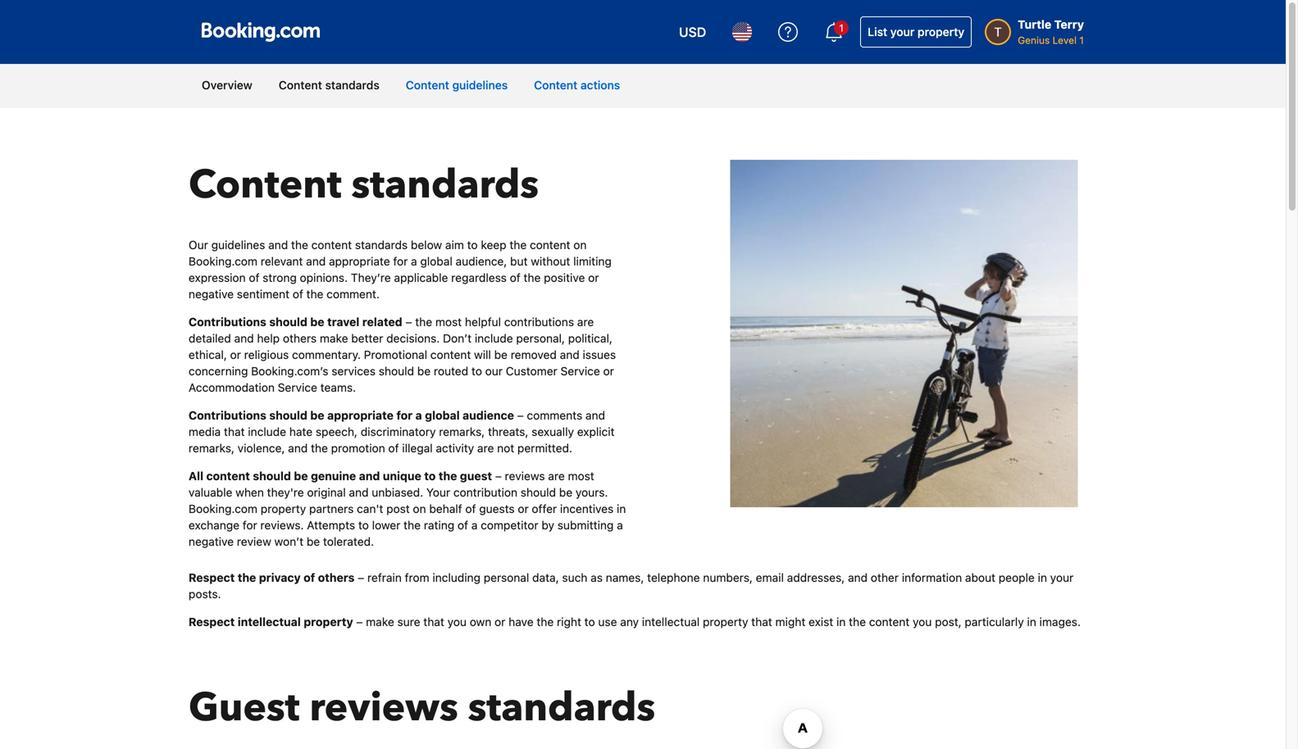 Task type: vqa. For each thing, say whether or not it's contained in the screenshot.
right "others"
yes



Task type: locate. For each thing, give the bounding box(es) containing it.
0 horizontal spatial 1
[[840, 22, 844, 34]]

1 horizontal spatial include
[[475, 332, 513, 346]]

email
[[756, 572, 784, 585]]

make
[[320, 332, 348, 346], [366, 616, 394, 629]]

1 vertical spatial reviews
[[310, 682, 458, 736]]

property
[[918, 25, 965, 39], [261, 503, 306, 516], [304, 616, 353, 629], [703, 616, 749, 629]]

the left "privacy"
[[238, 572, 256, 585]]

– up 'threats,'
[[518, 409, 524, 423]]

property down numbers,
[[703, 616, 749, 629]]

appropriate up they're
[[329, 255, 390, 268]]

when
[[236, 486, 264, 500]]

0 horizontal spatial are
[[478, 442, 494, 456]]

a right submitting
[[617, 519, 623, 533]]

negative down the exchange
[[189, 536, 234, 549]]

1 vertical spatial guidelines
[[211, 238, 265, 252]]

0 vertical spatial remarks,
[[439, 426, 485, 439]]

of down discriminatory
[[389, 442, 399, 456]]

guidelines inside the our guidelines and the content standards below aim to keep the content on booking.com relevant and appropriate for a global audience, but without limiting expression of strong opinions. they're applicable regardless of the positive or negative sentiment of the comment.
[[211, 238, 265, 252]]

0 vertical spatial on
[[574, 238, 587, 252]]

include up the 'violence,'
[[248, 426, 286, 439]]

intellectual right any
[[642, 616, 700, 629]]

you
[[448, 616, 467, 629], [913, 616, 932, 629]]

1 booking.com from the top
[[189, 255, 258, 268]]

better
[[351, 332, 383, 346]]

in inside – reviews are most valuable when they're original and unbiased. your contribution should be yours. booking.com property partners can't post on behalf of guests or offer incentives in exchange for reviews. attempts to lower the rating of a competitor by submitting a negative review won't be tolerated.
[[617, 503, 626, 516]]

property right list
[[918, 25, 965, 39]]

1 right the level
[[1080, 34, 1085, 46]]

1 horizontal spatial are
[[548, 470, 565, 483]]

– for reviews
[[495, 470, 502, 483]]

contributions up detailed
[[189, 316, 267, 329]]

remarks, down media
[[189, 442, 235, 456]]

0 horizontal spatial you
[[448, 616, 467, 629]]

1 vertical spatial booking.com
[[189, 503, 258, 516]]

0 horizontal spatial service
[[278, 381, 317, 395]]

are left not
[[478, 442, 494, 456]]

or left offer
[[518, 503, 529, 516]]

including
[[433, 572, 481, 585]]

most inside '– the most helpful contributions are detailed and help others make better decisions. don't include personal, political, ethical, or religious commentary. promotional content will be removed and issues concerning booking.com's services should be routed to our customer service or accommodation service teams.'
[[436, 316, 462, 329]]

1 vertical spatial are
[[478, 442, 494, 456]]

booking.com online hotel reservations image
[[202, 22, 320, 42]]

others down contributions should be travel related
[[283, 332, 317, 346]]

or
[[588, 271, 599, 285], [230, 348, 241, 362], [604, 365, 614, 378], [518, 503, 529, 516], [495, 616, 506, 629]]

accommodation
[[189, 381, 275, 395]]

– for comments
[[518, 409, 524, 423]]

1 inside turtle terry genius level 1
[[1080, 34, 1085, 46]]

reviews
[[505, 470, 545, 483], [310, 682, 458, 736]]

on inside the our guidelines and the content standards below aim to keep the content on booking.com relevant and appropriate for a global audience, but without limiting expression of strong opinions. they're applicable regardless of the positive or negative sentiment of the comment.
[[574, 238, 587, 252]]

keep
[[481, 238, 507, 252]]

are inside '– the most helpful contributions are detailed and help others make better decisions. don't include personal, political, ethical, or religious commentary. promotional content will be removed and issues concerning booking.com's services should be routed to our customer service or accommodation service teams.'
[[578, 316, 594, 329]]

content up the routed
[[431, 348, 471, 362]]

standards
[[325, 78, 380, 92], [352, 158, 539, 212], [355, 238, 408, 252], [468, 682, 656, 736]]

content inside '– the most helpful contributions are detailed and help others make better decisions. don't include personal, political, ethical, or religious commentary. promotional content will be removed and issues concerning booking.com's services should be routed to our customer service or accommodation service teams.'
[[431, 348, 471, 362]]

our
[[189, 238, 208, 252]]

content standards
[[279, 78, 380, 92], [189, 158, 539, 212]]

include down helpful
[[475, 332, 513, 346]]

1 vertical spatial 1
[[1080, 34, 1085, 46]]

1
[[840, 22, 844, 34], [1080, 34, 1085, 46]]

content up opinions.
[[312, 238, 352, 252]]

decisions.
[[387, 332, 440, 346]]

they're
[[267, 486, 304, 500]]

1 vertical spatial contributions
[[189, 409, 267, 423]]

you left the own
[[448, 616, 467, 629]]

service down issues
[[561, 365, 600, 378]]

0 horizontal spatial reviews
[[310, 682, 458, 736]]

0 horizontal spatial include
[[248, 426, 286, 439]]

1 left list
[[840, 22, 844, 34]]

the up the "decisions."
[[415, 316, 433, 329]]

are
[[578, 316, 594, 329], [478, 442, 494, 456], [548, 470, 565, 483]]

are inside – reviews are most valuable when they're original and unbiased. your contribution should be yours. booking.com property partners can't post on behalf of guests or offer incentives in exchange for reviews. attempts to lower the rating of a competitor by submitting a negative review won't be tolerated.
[[548, 470, 565, 483]]

guest
[[189, 682, 300, 736]]

0 horizontal spatial your
[[891, 25, 915, 39]]

should
[[269, 316, 308, 329], [379, 365, 414, 378], [269, 409, 308, 423], [253, 470, 291, 483], [521, 486, 556, 500]]

0 vertical spatial others
[[283, 332, 317, 346]]

others down tolerated.
[[318, 572, 355, 585]]

content for content standards link on the left of the page
[[279, 78, 322, 92]]

for inside – reviews are most valuable when they're original and unbiased. your contribution should be yours. booking.com property partners can't post on behalf of guests or offer incentives in exchange for reviews. attempts to lower the rating of a competitor by submitting a negative review won't be tolerated.
[[243, 519, 257, 533]]

make up commentary.
[[320, 332, 348, 346]]

0 vertical spatial most
[[436, 316, 462, 329]]

0 vertical spatial are
[[578, 316, 594, 329]]

threats,
[[488, 426, 529, 439]]

0 vertical spatial include
[[475, 332, 513, 346]]

booking.com up the exchange
[[189, 503, 258, 516]]

that right media
[[224, 426, 245, 439]]

0 vertical spatial contributions
[[189, 316, 267, 329]]

–
[[406, 316, 412, 329], [518, 409, 524, 423], [495, 470, 502, 483], [358, 572, 364, 585], [356, 616, 363, 629]]

content actions link
[[521, 64, 634, 107]]

issues
[[583, 348, 616, 362]]

on up limiting
[[574, 238, 587, 252]]

ethical,
[[189, 348, 227, 362]]

privacy
[[259, 572, 301, 585]]

can't
[[357, 503, 383, 516]]

negative
[[189, 288, 234, 301], [189, 536, 234, 549]]

that
[[224, 426, 245, 439], [424, 616, 445, 629], [752, 616, 773, 629]]

competitor
[[481, 519, 539, 533]]

usd
[[679, 24, 707, 40]]

2 negative from the top
[[189, 536, 234, 549]]

in right people
[[1038, 572, 1048, 585]]

global inside the our guidelines and the content standards below aim to keep the content on booking.com relevant and appropriate for a global audience, but without limiting expression of strong opinions. they're applicable regardless of the positive or negative sentiment of the comment.
[[421, 255, 453, 268]]

make left sure
[[366, 616, 394, 629]]

permitted.
[[518, 442, 573, 456]]

0 horizontal spatial intellectual
[[238, 616, 301, 629]]

– inside – reviews are most valuable when they're original and unbiased. your contribution should be yours. booking.com property partners can't post on behalf of guests or offer incentives in exchange for reviews. attempts to lower the rating of a competitor by submitting a negative review won't be tolerated.
[[495, 470, 502, 483]]

1 horizontal spatial service
[[561, 365, 600, 378]]

that left might on the bottom of the page
[[752, 616, 773, 629]]

contributions for – the most helpful contributions are detailed and help others make better decisions. don't include personal, political, ethical, or religious commentary. promotional content will be removed and issues concerning booking.com's services should be routed to our customer service or accommodation service teams.
[[189, 316, 267, 329]]

0 horizontal spatial others
[[283, 332, 317, 346]]

– up the "decisions."
[[406, 316, 412, 329]]

– inside – refrain from including personal data, such as names, telephone numbers, email addresses, and other information about people in your posts.
[[358, 572, 364, 585]]

1 contributions from the top
[[189, 316, 267, 329]]

of
[[249, 271, 260, 285], [510, 271, 521, 285], [293, 288, 303, 301], [389, 442, 399, 456], [466, 503, 476, 516], [458, 519, 469, 533], [304, 572, 315, 585]]

1 horizontal spatial guidelines
[[453, 78, 508, 92]]

1 vertical spatial include
[[248, 426, 286, 439]]

0 vertical spatial guidelines
[[453, 78, 508, 92]]

have
[[509, 616, 534, 629]]

contribution
[[454, 486, 518, 500]]

on inside – reviews are most valuable when they're original and unbiased. your contribution should be yours. booking.com property partners can't post on behalf of guests or offer incentives in exchange for reviews. attempts to lower the rating of a competitor by submitting a negative review won't be tolerated.
[[413, 503, 426, 516]]

1 horizontal spatial remarks,
[[439, 426, 485, 439]]

0 horizontal spatial guidelines
[[211, 238, 265, 252]]

your up images. in the right of the page
[[1051, 572, 1074, 585]]

intellectual down the respect the privacy of others
[[238, 616, 301, 629]]

of up sentiment
[[249, 271, 260, 285]]

in right incentives
[[617, 503, 626, 516]]

remarks, up activity
[[439, 426, 485, 439]]

1 vertical spatial on
[[413, 503, 426, 516]]

0 horizontal spatial that
[[224, 426, 245, 439]]

for up applicable
[[393, 255, 408, 268]]

personal
[[484, 572, 530, 585]]

to left use
[[585, 616, 595, 629]]

guest
[[460, 470, 492, 483]]

2 booking.com from the top
[[189, 503, 258, 516]]

the
[[291, 238, 308, 252], [510, 238, 527, 252], [524, 271, 541, 285], [307, 288, 324, 301], [415, 316, 433, 329], [311, 442, 328, 456], [439, 470, 457, 483], [404, 519, 421, 533], [238, 572, 256, 585], [537, 616, 554, 629], [849, 616, 866, 629]]

be
[[310, 316, 325, 329], [495, 348, 508, 362], [418, 365, 431, 378], [310, 409, 325, 423], [294, 470, 308, 483], [559, 486, 573, 500], [307, 536, 320, 549]]

0 horizontal spatial make
[[320, 332, 348, 346]]

others inside '– the most helpful contributions are detailed and help others make better decisions. don't include personal, political, ethical, or religious commentary. promotional content will be removed and issues concerning booking.com's services should be routed to our customer service or accommodation service teams.'
[[283, 332, 317, 346]]

exchange
[[189, 519, 240, 533]]

1 vertical spatial remarks,
[[189, 442, 235, 456]]

turtle
[[1018, 18, 1052, 31]]

expression
[[189, 271, 246, 285]]

routed
[[434, 365, 469, 378]]

for inside the our guidelines and the content standards below aim to keep the content on booking.com relevant and appropriate for a global audience, but without limiting expression of strong opinions. they're applicable regardless of the positive or negative sentiment of the comment.
[[393, 255, 408, 268]]

the inside '– the most helpful contributions are detailed and help others make better decisions. don't include personal, political, ethical, or religious commentary. promotional content will be removed and issues concerning booking.com's services should be routed to our customer service or accommodation service teams.'
[[415, 316, 433, 329]]

0 vertical spatial your
[[891, 25, 915, 39]]

guest reviews standards
[[189, 682, 656, 736]]

0 vertical spatial booking.com
[[189, 255, 258, 268]]

reviews for guest
[[310, 682, 458, 736]]

include
[[475, 332, 513, 346], [248, 426, 286, 439]]

– for refrain
[[358, 572, 364, 585]]

1 inside button
[[840, 22, 844, 34]]

are down permitted.
[[548, 470, 565, 483]]

0 vertical spatial respect
[[189, 572, 235, 585]]

genuine
[[311, 470, 356, 483]]

0 vertical spatial negative
[[189, 288, 234, 301]]

you left post,
[[913, 616, 932, 629]]

discriminatory
[[361, 426, 436, 439]]

1 vertical spatial service
[[278, 381, 317, 395]]

0 vertical spatial 1
[[840, 22, 844, 34]]

– inside '– the most helpful contributions are detailed and help others make better decisions. don't include personal, political, ethical, or religious commentary. promotional content will be removed and issues concerning booking.com's services should be routed to our customer service or accommodation service teams.'
[[406, 316, 412, 329]]

respect up posts. at the bottom of page
[[189, 572, 235, 585]]

global down below at top
[[421, 255, 453, 268]]

1 vertical spatial respect
[[189, 616, 235, 629]]

a inside the our guidelines and the content standards below aim to keep the content on booking.com relevant and appropriate for a global audience, but without limiting expression of strong opinions. they're applicable regardless of the positive or negative sentiment of the comment.
[[411, 255, 417, 268]]

to right 'aim'
[[467, 238, 478, 252]]

images.
[[1040, 616, 1081, 629]]

contributions for – comments and media that include hate speech, discriminatory remarks, threats, sexually explicit remarks, violence, and the promotion of illegal activity are not permitted.
[[189, 409, 267, 423]]

sexually
[[532, 426, 574, 439]]

your right list
[[891, 25, 915, 39]]

2 horizontal spatial are
[[578, 316, 594, 329]]

incentives
[[560, 503, 614, 516]]

0 horizontal spatial most
[[436, 316, 462, 329]]

include inside '– the most helpful contributions are detailed and help others make better decisions. don't include personal, political, ethical, or religious commentary. promotional content will be removed and issues concerning booking.com's services should be routed to our customer service or accommodation service teams.'
[[475, 332, 513, 346]]

for up discriminatory
[[397, 409, 413, 423]]

– left sure
[[356, 616, 363, 629]]

list your property link
[[861, 16, 972, 48]]

1 vertical spatial make
[[366, 616, 394, 629]]

0 vertical spatial content standards
[[279, 78, 380, 92]]

a up applicable
[[411, 255, 417, 268]]

1 horizontal spatial your
[[1051, 572, 1074, 585]]

to inside '– the most helpful contributions are detailed and help others make better decisions. don't include personal, political, ethical, or religious commentary. promotional content will be removed and issues concerning booking.com's services should be routed to our customer service or accommodation service teams.'
[[472, 365, 482, 378]]

1 horizontal spatial make
[[366, 616, 394, 629]]

should down promotional
[[379, 365, 414, 378]]

a
[[411, 255, 417, 268], [416, 409, 422, 423], [472, 519, 478, 533], [617, 519, 623, 533]]

– up contribution
[[495, 470, 502, 483]]

booking.com
[[189, 255, 258, 268], [189, 503, 258, 516]]

the down the speech,
[[311, 442, 328, 456]]

1 negative from the top
[[189, 288, 234, 301]]

contributions should be travel related
[[189, 316, 403, 329]]

respect
[[189, 572, 235, 585], [189, 616, 235, 629]]

– left refrain
[[358, 572, 364, 585]]

2 intellectual from the left
[[642, 616, 700, 629]]

1 horizontal spatial most
[[568, 470, 595, 483]]

respect down posts. at the bottom of page
[[189, 616, 235, 629]]

2 contributions from the top
[[189, 409, 267, 423]]

property inside – reviews are most valuable when they're original and unbiased. your contribution should be yours. booking.com property partners can't post on behalf of guests or offer incentives in exchange for reviews. attempts to lower the rating of a competitor by submitting a negative review won't be tolerated.
[[261, 503, 306, 516]]

of down 'strong'
[[293, 288, 303, 301]]

most
[[436, 316, 462, 329], [568, 470, 595, 483]]

limiting
[[574, 255, 612, 268]]

most inside – reviews are most valuable when they're original and unbiased. your contribution should be yours. booking.com property partners can't post on behalf of guests or offer incentives in exchange for reviews. attempts to lower the rating of a competitor by submitting a negative review won't be tolerated.
[[568, 470, 595, 483]]

0 vertical spatial global
[[421, 255, 453, 268]]

to inside – reviews are most valuable when they're original and unbiased. your contribution should be yours. booking.com property partners can't post on behalf of guests or offer incentives in exchange for reviews. attempts to lower the rating of a competitor by submitting a negative review won't be tolerated.
[[358, 519, 369, 533]]

be left travel
[[310, 316, 325, 329]]

that inside – comments and media that include hate speech, discriminatory remarks, threats, sexually explicit remarks, violence, and the promotion of illegal activity are not permitted.
[[224, 426, 245, 439]]

2 vertical spatial for
[[243, 519, 257, 533]]

1 horizontal spatial 1
[[1080, 34, 1085, 46]]

should inside '– the most helpful contributions are detailed and help others make better decisions. don't include personal, political, ethical, or religious commentary. promotional content will be removed and issues concerning booking.com's services should be routed to our customer service or accommodation service teams.'
[[379, 365, 414, 378]]

promotion
[[331, 442, 385, 456]]

information
[[902, 572, 963, 585]]

or inside the our guidelines and the content standards below aim to keep the content on booking.com relevant and appropriate for a global audience, but without limiting expression of strong opinions. they're applicable regardless of the positive or negative sentiment of the comment.
[[588, 271, 599, 285]]

0 vertical spatial reviews
[[505, 470, 545, 483]]

the inside – comments and media that include hate speech, discriminatory remarks, threats, sexually explicit remarks, violence, and the promotion of illegal activity are not permitted.
[[311, 442, 328, 456]]

appropriate
[[329, 255, 390, 268], [327, 409, 394, 423]]

2 vertical spatial are
[[548, 470, 565, 483]]

regardless
[[451, 271, 507, 285]]

negative down expression
[[189, 288, 234, 301]]

2 respect from the top
[[189, 616, 235, 629]]

0 vertical spatial appropriate
[[329, 255, 390, 268]]

and up can't
[[349, 486, 369, 500]]

or down limiting
[[588, 271, 599, 285]]

valuable
[[189, 486, 233, 500]]

won't
[[275, 536, 304, 549]]

to
[[467, 238, 478, 252], [472, 365, 482, 378], [424, 470, 436, 483], [358, 519, 369, 533], [585, 616, 595, 629]]

be up they're
[[294, 470, 308, 483]]

the down post at the left
[[404, 519, 421, 533]]

standards inside the our guidelines and the content standards below aim to keep the content on booking.com relevant and appropriate for a global audience, but without limiting expression of strong opinions. they're applicable regardless of the positive or negative sentiment of the comment.
[[355, 238, 408, 252]]

reviews for –
[[505, 470, 545, 483]]

content actions
[[534, 78, 621, 92]]

the left right
[[537, 616, 554, 629]]

1 respect from the top
[[189, 572, 235, 585]]

a up discriminatory
[[416, 409, 422, 423]]

1 vertical spatial most
[[568, 470, 595, 483]]

0 vertical spatial make
[[320, 332, 348, 346]]

content
[[279, 78, 322, 92], [406, 78, 450, 92], [534, 78, 578, 92], [189, 158, 342, 212]]

0 vertical spatial service
[[561, 365, 600, 378]]

others
[[283, 332, 317, 346], [318, 572, 355, 585]]

and left other
[[848, 572, 868, 585]]

global up activity
[[425, 409, 460, 423]]

1 horizontal spatial intellectual
[[642, 616, 700, 629]]

religious
[[244, 348, 289, 362]]

1 vertical spatial negative
[[189, 536, 234, 549]]

1 vertical spatial others
[[318, 572, 355, 585]]

and inside – refrain from including personal data, such as names, telephone numbers, email addresses, and other information about people in your posts.
[[848, 572, 868, 585]]

1 vertical spatial your
[[1051, 572, 1074, 585]]

in left images. in the right of the page
[[1028, 616, 1037, 629]]

– inside – comments and media that include hate speech, discriminatory remarks, threats, sexually explicit remarks, violence, and the promotion of illegal activity are not permitted.
[[518, 409, 524, 423]]

be left yours. at the left bottom of page
[[559, 486, 573, 500]]

contributions up media
[[189, 409, 267, 423]]

reviews inside – reviews are most valuable when they're original and unbiased. your contribution should be yours. booking.com property partners can't post on behalf of guests or offer incentives in exchange for reviews. attempts to lower the rating of a competitor by submitting a negative review won't be tolerated.
[[505, 470, 545, 483]]

0 vertical spatial for
[[393, 255, 408, 268]]

1 horizontal spatial on
[[574, 238, 587, 252]]

0 horizontal spatial on
[[413, 503, 426, 516]]

guidelines for content
[[453, 78, 508, 92]]

should up they're
[[253, 470, 291, 483]]

terry
[[1055, 18, 1085, 31]]

1 horizontal spatial reviews
[[505, 470, 545, 483]]

global
[[421, 255, 453, 268], [425, 409, 460, 423]]

media
[[189, 426, 221, 439]]

in
[[617, 503, 626, 516], [1038, 572, 1048, 585], [837, 616, 846, 629], [1028, 616, 1037, 629]]

property up reviews.
[[261, 503, 306, 516]]

are up political,
[[578, 316, 594, 329]]

to down can't
[[358, 519, 369, 533]]

own
[[470, 616, 492, 629]]

should up hate
[[269, 409, 308, 423]]

most up don't
[[436, 316, 462, 329]]

or inside – reviews are most valuable when they're original and unbiased. your contribution should be yours. booking.com property partners can't post on behalf of guests or offer incentives in exchange for reviews. attempts to lower the rating of a competitor by submitting a negative review won't be tolerated.
[[518, 503, 529, 516]]

0 horizontal spatial remarks,
[[189, 442, 235, 456]]

1 horizontal spatial you
[[913, 616, 932, 629]]

concerning
[[189, 365, 248, 378]]

1 horizontal spatial that
[[424, 616, 445, 629]]



Task type: describe. For each thing, give the bounding box(es) containing it.
addresses,
[[787, 572, 845, 585]]

political,
[[568, 332, 613, 346]]

explicit
[[577, 426, 615, 439]]

post,
[[936, 616, 962, 629]]

and inside – reviews are most valuable when they're original and unbiased. your contribution should be yours. booking.com property partners can't post on behalf of guests or offer incentives in exchange for reviews. attempts to lower the rating of a competitor by submitting a negative review won't be tolerated.
[[349, 486, 369, 500]]

and down promotion
[[359, 470, 380, 483]]

names,
[[606, 572, 644, 585]]

in right exist
[[837, 616, 846, 629]]

particularly
[[965, 616, 1025, 629]]

1 vertical spatial global
[[425, 409, 460, 423]]

comment.
[[327, 288, 380, 301]]

relevant
[[261, 255, 303, 268]]

and up explicit
[[586, 409, 606, 423]]

2 you from the left
[[913, 616, 932, 629]]

our
[[486, 365, 503, 378]]

help
[[257, 332, 280, 346]]

1 intellectual from the left
[[238, 616, 301, 629]]

a down contribution
[[472, 519, 478, 533]]

might
[[776, 616, 806, 629]]

1 vertical spatial appropriate
[[327, 409, 394, 423]]

submitting
[[558, 519, 614, 533]]

respect for respect intellectual property – make sure that you own or have the right to use any intellectual property that might exist in the content you post, particularly in images.
[[189, 616, 235, 629]]

partners
[[309, 503, 354, 516]]

genius
[[1018, 34, 1050, 46]]

services
[[332, 365, 376, 378]]

helpful
[[465, 316, 501, 329]]

original
[[307, 486, 346, 500]]

the inside – reviews are most valuable when they're original and unbiased. your contribution should be yours. booking.com property partners can't post on behalf of guests or offer incentives in exchange for reviews. attempts to lower the rating of a competitor by submitting a negative review won't be tolerated.
[[404, 519, 421, 533]]

appropriate inside the our guidelines and the content standards below aim to keep the content on booking.com relevant and appropriate for a global audience, but without limiting expression of strong opinions. they're applicable regardless of the positive or negative sentiment of the comment.
[[329, 255, 390, 268]]

your
[[427, 486, 451, 500]]

– for the
[[406, 316, 412, 329]]

booking.com inside – reviews are most valuable when they're original and unbiased. your contribution should be yours. booking.com property partners can't post on behalf of guests or offer incentives in exchange for reviews. attempts to lower the rating of a competitor by submitting a negative review won't be tolerated.
[[189, 503, 258, 516]]

sure
[[398, 616, 421, 629]]

2 horizontal spatial that
[[752, 616, 773, 629]]

below
[[411, 238, 442, 252]]

the up your
[[439, 470, 457, 483]]

negative inside – reviews are most valuable when they're original and unbiased. your contribution should be yours. booking.com property partners can't post on behalf of guests or offer incentives in exchange for reviews. attempts to lower the rating of a competitor by submitting a negative review won't be tolerated.
[[189, 536, 234, 549]]

of inside – comments and media that include hate speech, discriminatory remarks, threats, sexually explicit remarks, violence, and the promotion of illegal activity are not permitted.
[[389, 442, 399, 456]]

booking.com inside the our guidelines and the content standards below aim to keep the content on booking.com relevant and appropriate for a global audience, but without limiting expression of strong opinions. they're applicable regardless of the positive or negative sentiment of the comment.
[[189, 255, 258, 268]]

of down but on the left top of the page
[[510, 271, 521, 285]]

or right the own
[[495, 616, 506, 629]]

unique
[[383, 470, 422, 483]]

related
[[362, 316, 403, 329]]

usd button
[[670, 12, 716, 52]]

lower
[[372, 519, 401, 533]]

activity
[[436, 442, 474, 456]]

be down the attempts on the left of the page
[[307, 536, 320, 549]]

review
[[237, 536, 271, 549]]

the right exist
[[849, 616, 866, 629]]

and down political,
[[560, 348, 580, 362]]

and left help
[[234, 332, 254, 346]]

any
[[621, 616, 639, 629]]

negative inside the our guidelines and the content standards below aim to keep the content on booking.com relevant and appropriate for a global audience, but without limiting expression of strong opinions. they're applicable regardless of the positive or negative sentiment of the comment.
[[189, 288, 234, 301]]

of down contribution
[[466, 503, 476, 516]]

they're
[[351, 271, 391, 285]]

overview
[[202, 78, 253, 92]]

the up relevant
[[291, 238, 308, 252]]

not
[[497, 442, 515, 456]]

respect intellectual property – make sure that you own or have the right to use any intellectual property that might exist in the content you post, particularly in images.
[[189, 616, 1081, 629]]

content guidelines link
[[393, 64, 521, 107]]

turtle terry genius level 1
[[1018, 18, 1085, 46]]

content up the valuable
[[206, 470, 250, 483]]

about
[[966, 572, 996, 585]]

and up relevant
[[268, 238, 288, 252]]

don't
[[443, 332, 472, 346]]

and down hate
[[288, 442, 308, 456]]

or down issues
[[604, 365, 614, 378]]

the up but on the left top of the page
[[510, 238, 527, 252]]

should inside – reviews are most valuable when they're original and unbiased. your contribution should be yours. booking.com property partners can't post on behalf of guests or offer incentives in exchange for reviews. attempts to lower the rating of a competitor by submitting a negative review won't be tolerated.
[[521, 486, 556, 500]]

attempts
[[307, 519, 355, 533]]

be up "our"
[[495, 348, 508, 362]]

be left the routed
[[418, 365, 431, 378]]

contributions
[[504, 316, 574, 329]]

content up the without
[[530, 238, 571, 252]]

make inside '– the most helpful contributions are detailed and help others make better decisions. don't include personal, political, ethical, or religious commentary. promotional content will be removed and issues concerning booking.com's services should be routed to our customer service or accommodation service teams.'
[[320, 332, 348, 346]]

booking.com's
[[251, 365, 329, 378]]

audience,
[[456, 255, 507, 268]]

actions
[[581, 78, 621, 92]]

respect for respect the privacy of others
[[189, 572, 235, 585]]

guidelines for our
[[211, 238, 265, 252]]

to up your
[[424, 470, 436, 483]]

your inside – refrain from including personal data, such as names, telephone numbers, email addresses, and other information about people in your posts.
[[1051, 572, 1074, 585]]

the down but on the left top of the page
[[524, 271, 541, 285]]

1 horizontal spatial others
[[318, 572, 355, 585]]

as
[[591, 572, 603, 585]]

and up opinions.
[[306, 255, 326, 268]]

numbers,
[[703, 572, 753, 585]]

– comments and media that include hate speech, discriminatory remarks, threats, sexually explicit remarks, violence, and the promotion of illegal activity are not permitted.
[[189, 409, 615, 456]]

our guidelines and the content standards below aim to keep the content on booking.com relevant and appropriate for a global audience, but without limiting expression of strong opinions. they're applicable regardless of the positive or negative sentiment of the comment.
[[189, 238, 612, 301]]

contributions should be appropriate for a global audience
[[189, 409, 514, 423]]

positive
[[544, 271, 585, 285]]

unbiased.
[[372, 486, 424, 500]]

of right "privacy"
[[304, 572, 315, 585]]

in inside – refrain from including personal data, such as names, telephone numbers, email addresses, and other information about people in your posts.
[[1038, 572, 1048, 585]]

list your property
[[868, 25, 965, 39]]

customer
[[506, 365, 558, 378]]

are inside – comments and media that include hate speech, discriminatory remarks, threats, sexually explicit remarks, violence, and the promotion of illegal activity are not permitted.
[[478, 442, 494, 456]]

behalf
[[429, 503, 463, 516]]

tolerated.
[[323, 536, 374, 549]]

offer
[[532, 503, 557, 516]]

include inside – comments and media that include hate speech, discriminatory remarks, threats, sexually explicit remarks, violence, and the promotion of illegal activity are not permitted.
[[248, 426, 286, 439]]

applicable
[[394, 271, 448, 285]]

speech,
[[316, 426, 358, 439]]

overview link
[[189, 64, 266, 107]]

content for content guidelines link
[[406, 78, 450, 92]]

or up concerning
[[230, 348, 241, 362]]

but
[[510, 255, 528, 268]]

such
[[562, 572, 588, 585]]

will
[[474, 348, 491, 362]]

people
[[999, 572, 1035, 585]]

posts.
[[189, 588, 221, 602]]

use
[[599, 616, 617, 629]]

content for content actions link
[[534, 78, 578, 92]]

aim
[[446, 238, 464, 252]]

should up help
[[269, 316, 308, 329]]

respect the privacy of others
[[189, 572, 355, 585]]

opinions.
[[300, 271, 348, 285]]

be up hate
[[310, 409, 325, 423]]

of down behalf
[[458, 519, 469, 533]]

guests
[[479, 503, 515, 516]]

detailed
[[189, 332, 231, 346]]

right
[[557, 616, 582, 629]]

the down opinions.
[[307, 288, 324, 301]]

refrain
[[368, 572, 402, 585]]

teams.
[[321, 381, 356, 395]]

travel
[[327, 316, 360, 329]]

to inside the our guidelines and the content standards below aim to keep the content on booking.com relevant and appropriate for a global audience, but without limiting expression of strong opinions. they're applicable regardless of the positive or negative sentiment of the comment.
[[467, 238, 478, 252]]

1 vertical spatial for
[[397, 409, 413, 423]]

other
[[871, 572, 899, 585]]

1 vertical spatial content standards
[[189, 158, 539, 212]]

commentary.
[[292, 348, 361, 362]]

personal,
[[516, 332, 565, 346]]

1 you from the left
[[448, 616, 467, 629]]

from
[[405, 572, 430, 585]]

property down the respect the privacy of others
[[304, 616, 353, 629]]

post
[[387, 503, 410, 516]]

content down other
[[870, 616, 910, 629]]

1 button
[[815, 12, 854, 52]]

without
[[531, 255, 571, 268]]

content guidelines
[[406, 78, 508, 92]]

telephone
[[648, 572, 700, 585]]

all
[[189, 470, 204, 483]]

removed
[[511, 348, 557, 362]]

violence,
[[238, 442, 285, 456]]



